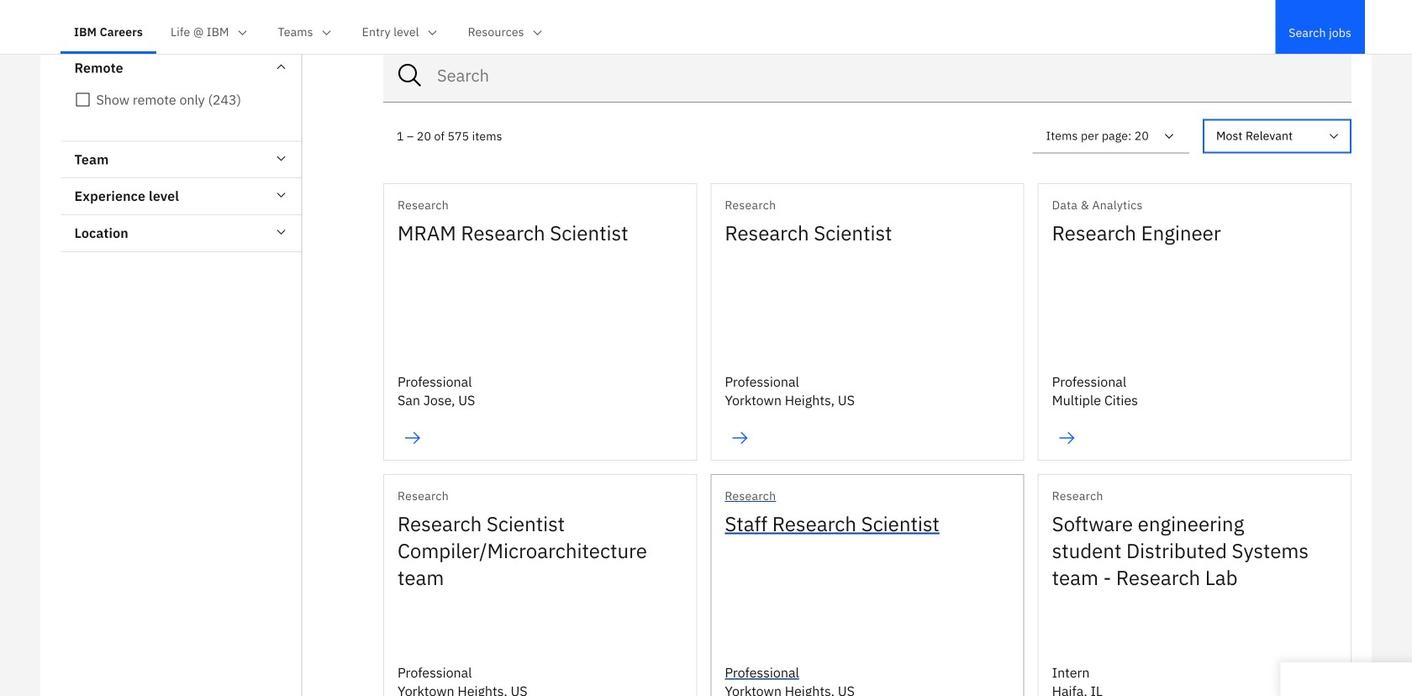 Task type: locate. For each thing, give the bounding box(es) containing it.
open cookie preferences modal section
[[1281, 662, 1412, 696]]



Task type: vqa. For each thing, say whether or not it's contained in the screenshot.
Open Cookie Preferences Modal 'section'
yes



